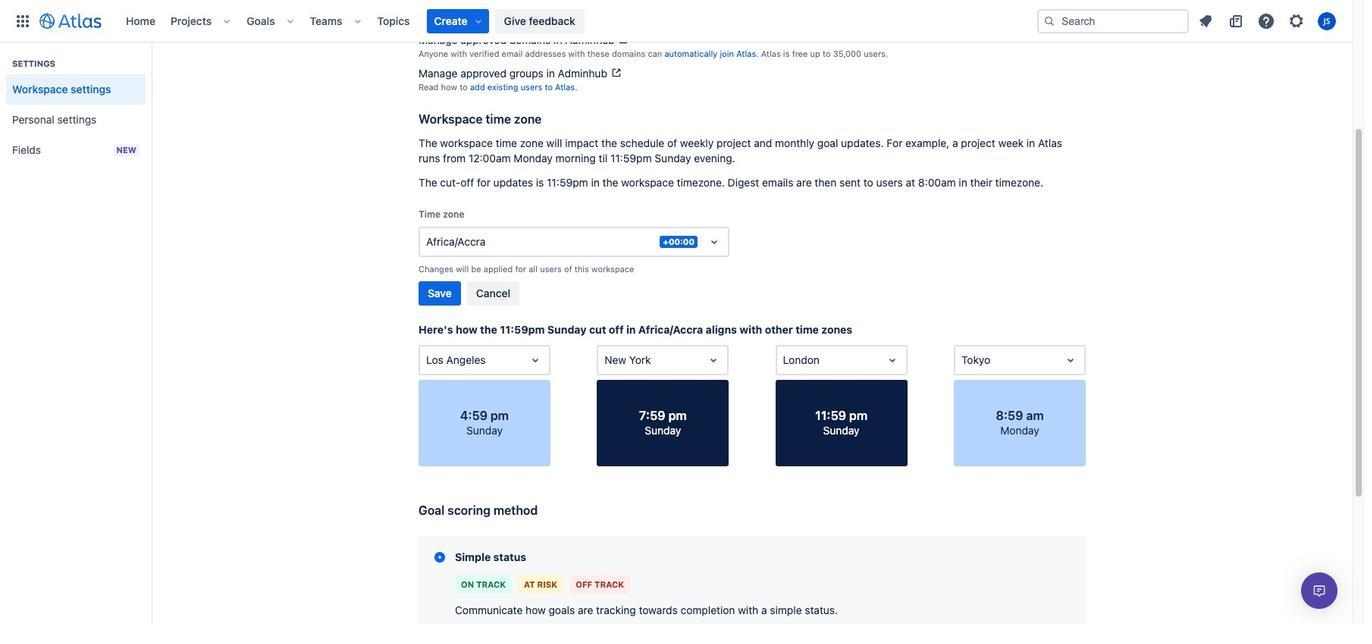 Task type: locate. For each thing, give the bounding box(es) containing it.
0 horizontal spatial track
[[477, 580, 506, 589]]

the
[[602, 137, 618, 149], [603, 176, 619, 189], [480, 323, 497, 336]]

workspace for workspace time zone
[[419, 112, 483, 126]]

and left user at the top left of the page
[[472, 9, 494, 23]]

can
[[648, 49, 662, 58]]

topics link
[[373, 9, 415, 33]]

settings for workspace settings
[[71, 83, 111, 96]]

other
[[765, 323, 793, 336]]

goals link
[[242, 9, 280, 33]]

groups
[[525, 9, 565, 23], [510, 67, 544, 80]]

1 vertical spatial groups
[[510, 67, 544, 80]]

track right the on
[[477, 580, 506, 589]]

sunday inside the workspace time zone will impact the schedule of weekly project and monthly goal updates. for example, a project week in atlas runs from 12:00am monday morning til 11:59pm sunday evening.
[[655, 152, 691, 165]]

the workspace time zone will impact the schedule of weekly project and monthly goal updates. for example, a project week in atlas runs from 12:00am monday morning til 11:59pm sunday evening.
[[419, 137, 1063, 165]]

atlas right .
[[761, 49, 781, 58]]

for
[[887, 137, 903, 149]]

the down "til"
[[603, 176, 619, 189]]

and left monthly
[[754, 137, 773, 149]]

in down addresses
[[547, 67, 555, 80]]

settings for personal settings
[[57, 113, 97, 126]]

0 horizontal spatial domains
[[510, 33, 551, 46]]

timezone. right the 'their'
[[996, 176, 1044, 189]]

search image
[[1044, 15, 1056, 27]]

project left week
[[961, 137, 996, 149]]

.
[[757, 49, 759, 58]]

monday up updates
[[514, 152, 553, 165]]

0 vertical spatial 11:59pm
[[611, 152, 652, 165]]

1 vertical spatial off
[[609, 323, 624, 336]]

to
[[823, 49, 831, 58], [460, 82, 468, 92], [545, 82, 553, 92], [864, 176, 874, 189]]

for left all
[[515, 264, 527, 274]]

0 vertical spatial monday
[[514, 152, 553, 165]]

1 horizontal spatial are
[[797, 176, 812, 189]]

open image
[[706, 233, 724, 251], [705, 351, 723, 369], [884, 351, 902, 369], [1062, 351, 1080, 369]]

0 vertical spatial for
[[477, 176, 491, 189]]

open image for 7:59 pm
[[705, 351, 723, 369]]

add
[[470, 82, 485, 92]]

2 vertical spatial the
[[480, 323, 497, 336]]

evening.
[[694, 152, 736, 165]]

sunday down 7:59
[[645, 424, 682, 437]]

1 horizontal spatial for
[[515, 264, 527, 274]]

0 vertical spatial how
[[441, 82, 458, 92]]

workspace time zone
[[419, 112, 542, 126]]

monday
[[514, 152, 553, 165], [1001, 424, 1040, 437]]

here's how the 11:59pm sunday cut off in africa/accra aligns with other time zones
[[419, 323, 853, 336]]

updates.
[[841, 137, 884, 149]]

open image
[[527, 351, 545, 369]]

off right cut at the bottom
[[609, 323, 624, 336]]

an external link image
[[618, 33, 630, 45], [611, 67, 623, 79]]

workspace down settings
[[12, 83, 68, 96]]

1 vertical spatial approved
[[461, 67, 507, 80]]

teams link
[[305, 9, 347, 33]]

0 vertical spatial workspace
[[12, 83, 68, 96]]

sunday for 4:59 pm
[[467, 424, 503, 437]]

communicate
[[455, 604, 523, 617]]

open image for 8:59 am
[[1062, 351, 1080, 369]]

2 horizontal spatial pm
[[850, 409, 868, 423]]

will
[[547, 137, 563, 149], [456, 264, 469, 274]]

pm right 4:59
[[491, 409, 509, 423]]

time right other at bottom right
[[796, 323, 819, 336]]

pm inside 7:59 pm sunday
[[669, 409, 687, 423]]

1 pm from the left
[[491, 409, 509, 423]]

africa/accra down time zone
[[426, 235, 486, 248]]

the up "til"
[[602, 137, 618, 149]]

project up evening.
[[717, 137, 751, 149]]

fields
[[12, 143, 41, 156]]

simple status
[[455, 551, 527, 564]]

0 horizontal spatial pm
[[491, 409, 509, 423]]

how up angeles
[[456, 323, 478, 336]]

atlas inside the workspace time zone will impact the schedule of weekly project and monthly goal updates. for example, a project week in atlas runs from 12:00am monday morning til 11:59pm sunday evening.
[[1039, 137, 1063, 149]]

pm for 4:59 pm
[[491, 409, 509, 423]]

the left the cut-
[[419, 176, 438, 189]]

is right updates
[[536, 176, 544, 189]]

til
[[599, 152, 608, 165]]

project
[[717, 137, 751, 149], [961, 137, 996, 149]]

a right example, at the right top of the page
[[953, 137, 959, 149]]

the for the workspace time zone will impact the schedule of weekly project and monthly goal updates. for example, a project week in atlas runs from 12:00am monday morning til 11:59pm sunday evening.
[[419, 137, 438, 149]]

1 vertical spatial will
[[456, 264, 469, 274]]

2 manage from the top
[[419, 67, 458, 80]]

and
[[472, 9, 494, 23], [754, 137, 773, 149]]

2 pm from the left
[[669, 409, 687, 423]]

pm
[[491, 409, 509, 423], [669, 409, 687, 423], [850, 409, 868, 423]]

11:59pm up open icon
[[500, 323, 545, 336]]

with left these
[[569, 49, 585, 58]]

how for goals
[[526, 604, 546, 617]]

manage up anyone
[[419, 33, 458, 46]]

1 horizontal spatial will
[[547, 137, 563, 149]]

account image
[[1319, 12, 1337, 30]]

workspace right this
[[592, 264, 635, 274]]

atlas right join
[[737, 49, 757, 58]]

with
[[451, 49, 467, 58], [569, 49, 585, 58], [740, 323, 763, 336], [738, 604, 759, 617]]

are right goals
[[578, 604, 594, 617]]

2 approved from the top
[[461, 67, 507, 80]]

how for the
[[456, 323, 478, 336]]

users right all
[[540, 264, 562, 274]]

11:59pm inside the workspace time zone will impact the schedule of weekly project and monthly goal updates. for example, a project week in atlas runs from 12:00am monday morning til 11:59pm sunday evening.
[[611, 152, 652, 165]]

on
[[461, 580, 474, 589]]

1 horizontal spatial timezone.
[[996, 176, 1044, 189]]

completion
[[681, 604, 736, 617]]

the down the "cancel" button
[[480, 323, 497, 336]]

open image for 11:59 pm
[[884, 351, 902, 369]]

0 vertical spatial off
[[461, 176, 474, 189]]

read
[[419, 82, 439, 92]]

for down 12:00am
[[477, 176, 491, 189]]

0 horizontal spatial a
[[762, 604, 768, 617]]

1 vertical spatial adminhub
[[558, 67, 608, 80]]

manage for manage approved groups in adminhub
[[419, 67, 458, 80]]

0 vertical spatial is
[[784, 49, 790, 58]]

sunday inside 11:59 pm sunday
[[824, 424, 860, 437]]

0 vertical spatial will
[[547, 137, 563, 149]]

1 horizontal spatial is
[[784, 49, 790, 58]]

1 vertical spatial are
[[578, 604, 594, 617]]

1 vertical spatial africa/accra
[[639, 323, 703, 336]]

help image
[[1258, 12, 1276, 30]]

0 horizontal spatial timezone.
[[677, 176, 725, 189]]

sunday for 7:59 pm
[[645, 424, 682, 437]]

1 vertical spatial monday
[[1001, 424, 1040, 437]]

in up new york
[[627, 323, 636, 336]]

a left simple
[[762, 604, 768, 617]]

in right week
[[1027, 137, 1036, 149]]

a
[[953, 137, 959, 149], [762, 604, 768, 617]]

top element
[[9, 0, 1038, 42]]

pm right 7:59
[[669, 409, 687, 423]]

goals
[[247, 14, 275, 27]]

an external link image up anyone with verified email addresses with these domains can automatically join atlas . atlas is free up to 35,000 users.
[[618, 33, 630, 45]]

7:59 pm sunday
[[640, 409, 687, 437]]

0 vertical spatial a
[[953, 137, 959, 149]]

0 vertical spatial of
[[668, 137, 678, 149]]

am
[[1027, 409, 1044, 423]]

sunday down 11:59
[[824, 424, 860, 437]]

give feedback
[[504, 14, 576, 27]]

adminhub up these
[[565, 33, 615, 46]]

workspace down the schedule
[[622, 176, 674, 189]]

0 vertical spatial the
[[419, 137, 438, 149]]

sunday inside 7:59 pm sunday
[[645, 424, 682, 437]]

+00:00
[[663, 237, 695, 247]]

8:59 am monday
[[996, 409, 1044, 437]]

0 horizontal spatial of
[[564, 264, 572, 274]]

0 vertical spatial and
[[472, 9, 494, 23]]

angeles
[[447, 354, 486, 366]]

to left the atlas. on the left of the page
[[545, 82, 553, 92]]

1 vertical spatial and
[[754, 137, 773, 149]]

2 vertical spatial 11:59pm
[[500, 323, 545, 336]]

track
[[477, 580, 506, 589], [595, 580, 624, 589]]

domains up addresses
[[510, 33, 551, 46]]

group
[[6, 42, 146, 170]]

pm inside 11:59 pm sunday
[[850, 409, 868, 423]]

workspace up the from
[[440, 137, 493, 149]]

time down read how to add existing users to atlas.
[[486, 112, 511, 126]]

1 vertical spatial time
[[496, 137, 517, 149]]

the
[[419, 137, 438, 149], [419, 176, 438, 189]]

york
[[630, 354, 651, 366]]

the inside the workspace time zone will impact the schedule of weekly project and monthly goal updates. for example, a project week in atlas runs from 12:00am monday morning til 11:59pm sunday evening.
[[419, 137, 438, 149]]

track for off track
[[595, 580, 624, 589]]

approved for groups
[[461, 67, 507, 80]]

banner
[[0, 0, 1353, 42]]

approved up verified
[[461, 33, 507, 46]]

approved up add
[[461, 67, 507, 80]]

1 vertical spatial of
[[564, 264, 572, 274]]

users.
[[864, 49, 889, 58]]

the for the cut-off for updates is 11:59pm in the workspace timezone. digest emails are then sent to users at 8:00am in their timezone.
[[419, 176, 438, 189]]

0 horizontal spatial atlas
[[737, 49, 757, 58]]

1 vertical spatial workspace
[[419, 112, 483, 126]]

1 vertical spatial the
[[419, 176, 438, 189]]

1 horizontal spatial and
[[754, 137, 773, 149]]

manage approved domains in adminhub link
[[419, 33, 630, 46]]

1 approved from the top
[[461, 33, 507, 46]]

1 the from the top
[[419, 137, 438, 149]]

notifications image
[[1197, 12, 1215, 30]]

1 horizontal spatial monday
[[1001, 424, 1040, 437]]

pm for 7:59 pm
[[669, 409, 687, 423]]

workspace settings link
[[6, 74, 146, 105]]

1 horizontal spatial off
[[609, 323, 624, 336]]

2 the from the top
[[419, 176, 438, 189]]

pm right 11:59
[[850, 409, 868, 423]]

0 vertical spatial manage
[[419, 33, 458, 46]]

0 horizontal spatial off
[[461, 176, 474, 189]]

in left the 'their'
[[959, 176, 968, 189]]

0 vertical spatial time
[[486, 112, 511, 126]]

atlas right week
[[1039, 137, 1063, 149]]

status.
[[805, 604, 838, 617]]

of left this
[[564, 264, 572, 274]]

1 vertical spatial a
[[762, 604, 768, 617]]

0 vertical spatial workspace
[[440, 137, 493, 149]]

1 vertical spatial manage
[[419, 67, 458, 80]]

monday inside the workspace time zone will impact the schedule of weekly project and monthly goal updates. for example, a project week in atlas runs from 12:00am monday morning til 11:59pm sunday evening.
[[514, 152, 553, 165]]

aligns
[[706, 323, 737, 336]]

zone right time
[[443, 209, 465, 220]]

london
[[783, 354, 820, 366]]

give
[[504, 14, 526, 27]]

an external link image inside manage approved groups in adminhub link
[[611, 67, 623, 79]]

give feedback button
[[495, 9, 585, 33]]

None text field
[[426, 353, 429, 368], [605, 353, 608, 368], [783, 353, 786, 368], [962, 353, 965, 368], [426, 353, 429, 368], [605, 353, 608, 368], [783, 353, 786, 368], [962, 353, 965, 368]]

1 horizontal spatial workspace
[[419, 112, 483, 126]]

1 vertical spatial is
[[536, 176, 544, 189]]

zone up updates
[[520, 137, 544, 149]]

3 pm from the left
[[850, 409, 868, 423]]

adminhub for manage approved groups in adminhub
[[558, 67, 608, 80]]

are left then
[[797, 176, 812, 189]]

time
[[486, 112, 511, 126], [496, 137, 517, 149], [796, 323, 819, 336]]

1 horizontal spatial pm
[[669, 409, 687, 423]]

monday down 8:59
[[1001, 424, 1040, 437]]

1 vertical spatial an external link image
[[611, 67, 623, 79]]

how left goals
[[526, 604, 546, 617]]

sunday down weekly
[[655, 152, 691, 165]]

with left other at bottom right
[[740, 323, 763, 336]]

0 horizontal spatial will
[[456, 264, 469, 274]]

1 track from the left
[[477, 580, 506, 589]]

1 vertical spatial zone
[[520, 137, 544, 149]]

1 horizontal spatial of
[[668, 137, 678, 149]]

1 horizontal spatial a
[[953, 137, 959, 149]]

los
[[426, 354, 444, 366]]

2 track from the left
[[595, 580, 624, 589]]

2 horizontal spatial 11:59pm
[[611, 152, 652, 165]]

1 vertical spatial for
[[515, 264, 527, 274]]

1 vertical spatial settings
[[57, 113, 97, 126]]

2 timezone. from the left
[[996, 176, 1044, 189]]

atlas
[[737, 49, 757, 58], [761, 49, 781, 58], [1039, 137, 1063, 149]]

morning
[[556, 152, 596, 165]]

settings image
[[1288, 12, 1306, 30]]

0 vertical spatial domains
[[510, 33, 551, 46]]

11:59pm down morning
[[547, 176, 588, 189]]

workspace inside the workspace time zone will impact the schedule of weekly project and monthly goal updates. for example, a project week in atlas runs from 12:00am monday morning til 11:59pm sunday evening.
[[440, 137, 493, 149]]

an external link image down anyone with verified email addresses with these domains can automatically join atlas . atlas is free up to 35,000 users.
[[611, 67, 623, 79]]

users
[[521, 82, 543, 92], [877, 176, 903, 189], [540, 264, 562, 274]]

1 vertical spatial workspace
[[622, 176, 674, 189]]

1 vertical spatial how
[[456, 323, 478, 336]]

time inside the workspace time zone will impact the schedule of weekly project and monthly goal updates. for example, a project week in atlas runs from 12:00am monday morning til 11:59pm sunday evening.
[[496, 137, 517, 149]]

at risk
[[524, 580, 558, 589]]

2 vertical spatial time
[[796, 323, 819, 336]]

towards
[[639, 604, 678, 617]]

0 horizontal spatial is
[[536, 176, 544, 189]]

0 vertical spatial settings
[[71, 83, 111, 96]]

is left free
[[784, 49, 790, 58]]

workspace down read
[[419, 112, 483, 126]]

sunday down 4:59
[[467, 424, 503, 437]]

domains left can
[[612, 49, 646, 58]]

1 horizontal spatial africa/accra
[[639, 323, 703, 336]]

simple
[[770, 604, 802, 617]]

status
[[494, 551, 527, 564]]

the up "runs" on the top left of the page
[[419, 137, 438, 149]]

off down the from
[[461, 176, 474, 189]]

will left "be"
[[456, 264, 469, 274]]

timezone. down evening.
[[677, 176, 725, 189]]

users down manage approved groups in adminhub link
[[521, 82, 543, 92]]

2 vertical spatial how
[[526, 604, 546, 617]]

0 horizontal spatial workspace
[[12, 83, 68, 96]]

None text field
[[426, 234, 429, 250]]

new york
[[605, 354, 651, 366]]

sunday inside 4:59 pm sunday
[[467, 424, 503, 437]]

0 vertical spatial the
[[602, 137, 618, 149]]

0 vertical spatial adminhub
[[565, 33, 615, 46]]

1 manage from the top
[[419, 33, 458, 46]]

1 horizontal spatial domains
[[612, 49, 646, 58]]

track right the off
[[595, 580, 624, 589]]

users left "at"
[[877, 176, 903, 189]]

0 horizontal spatial are
[[578, 604, 594, 617]]

here's
[[419, 323, 453, 336]]

digest
[[728, 176, 760, 189]]

adminhub up the atlas. on the left of the page
[[558, 67, 608, 80]]

timezone.
[[677, 176, 725, 189], [996, 176, 1044, 189]]

0 vertical spatial africa/accra
[[426, 235, 486, 248]]

0 horizontal spatial for
[[477, 176, 491, 189]]

to right the up
[[823, 49, 831, 58]]

zone
[[514, 112, 542, 126], [520, 137, 544, 149], [443, 209, 465, 220]]

0 horizontal spatial 11:59pm
[[500, 323, 545, 336]]

manage up read
[[419, 67, 458, 80]]

goals
[[549, 604, 575, 617]]

2 vertical spatial zone
[[443, 209, 465, 220]]

how right read
[[441, 82, 458, 92]]

save
[[428, 287, 452, 300]]

with right anyone
[[451, 49, 467, 58]]

domains
[[510, 33, 551, 46], [612, 49, 646, 58]]

africa/accra
[[426, 235, 486, 248], [639, 323, 703, 336]]

1 horizontal spatial project
[[961, 137, 996, 149]]

with left simple
[[738, 604, 759, 617]]

0 horizontal spatial and
[[472, 9, 494, 23]]

0 horizontal spatial project
[[717, 137, 751, 149]]

0 vertical spatial zone
[[514, 112, 542, 126]]

free
[[793, 49, 808, 58]]

of left weekly
[[668, 137, 678, 149]]

time up 12:00am
[[496, 137, 517, 149]]

1 horizontal spatial 11:59pm
[[547, 176, 588, 189]]

2 vertical spatial workspace
[[592, 264, 635, 274]]

11:59pm down the schedule
[[611, 152, 652, 165]]

0 vertical spatial an external link image
[[618, 33, 630, 45]]

2 horizontal spatial atlas
[[1039, 137, 1063, 149]]

1 horizontal spatial atlas
[[761, 49, 781, 58]]

0 vertical spatial approved
[[461, 33, 507, 46]]

1 horizontal spatial track
[[595, 580, 624, 589]]

pm inside 4:59 pm sunday
[[491, 409, 509, 423]]

africa/accra up 'york'
[[639, 323, 703, 336]]

zone down add existing users to atlas. link
[[514, 112, 542, 126]]

settings
[[12, 58, 55, 68]]

settings down workspace settings link
[[57, 113, 97, 126]]

settings up personal settings link
[[71, 83, 111, 96]]

an external link image inside the manage approved domains in adminhub link
[[618, 33, 630, 45]]

week
[[999, 137, 1024, 149]]

0 horizontal spatial monday
[[514, 152, 553, 165]]

will up morning
[[547, 137, 563, 149]]



Task type: vqa. For each thing, say whether or not it's contained in the screenshot.


Task type: describe. For each thing, give the bounding box(es) containing it.
impact
[[565, 137, 599, 149]]

7:59
[[640, 409, 666, 423]]

off track
[[576, 580, 624, 589]]

emails
[[763, 176, 794, 189]]

be
[[471, 264, 481, 274]]

1 vertical spatial users
[[877, 176, 903, 189]]

anyone
[[419, 49, 448, 58]]

workspace for changes will be applied for all users of this workspace
[[592, 264, 635, 274]]

4:59
[[460, 409, 488, 423]]

user
[[497, 9, 522, 23]]

monday inside 8:59 am monday
[[1001, 424, 1040, 437]]

open intercom messenger image
[[1311, 582, 1329, 600]]

these
[[588, 49, 610, 58]]

then
[[815, 176, 837, 189]]

join
[[720, 49, 734, 58]]

addresses
[[525, 49, 566, 58]]

feedback
[[529, 14, 576, 27]]

this
[[575, 264, 589, 274]]

manage approved groups in adminhub
[[419, 67, 608, 80]]

automatically join atlas link
[[665, 49, 757, 58]]

how for to
[[441, 82, 458, 92]]

zones
[[822, 323, 853, 336]]

workspace for workspace settings
[[12, 83, 68, 96]]

banner containing home
[[0, 0, 1353, 42]]

zone inside the workspace time zone will impact the schedule of weekly project and monthly goal updates. for example, a project week in atlas runs from 12:00am monday morning til 11:59pm sunday evening.
[[520, 137, 544, 149]]

personal settings link
[[6, 105, 146, 135]]

new
[[605, 354, 627, 366]]

an external link image for manage approved groups in adminhub
[[611, 67, 623, 79]]

communicate how goals are tracking towards completion with a simple status.
[[455, 604, 838, 617]]

cut
[[589, 323, 606, 336]]

and inside the workspace time zone will impact the schedule of weekly project and monthly goal updates. for example, a project week in atlas runs from 12:00am monday morning til 11:59pm sunday evening.
[[754, 137, 773, 149]]

projects
[[171, 14, 212, 27]]

approved for domains
[[461, 33, 507, 46]]

from
[[443, 152, 466, 165]]

add existing users to atlas. link
[[470, 82, 578, 92]]

manage approved domains in adminhub
[[419, 33, 615, 46]]

an external link image for manage approved domains in adminhub
[[618, 33, 630, 45]]

personal settings
[[12, 113, 97, 126]]

35,000
[[834, 49, 862, 58]]

on track
[[461, 580, 506, 589]]

1 vertical spatial 11:59pm
[[547, 176, 588, 189]]

in down "til"
[[591, 176, 600, 189]]

time
[[419, 209, 441, 220]]

the cut-off for updates is 11:59pm in the workspace timezone. digest emails are then sent to users at 8:00am in their timezone.
[[419, 176, 1044, 189]]

2 vertical spatial users
[[540, 264, 562, 274]]

changes
[[419, 264, 454, 274]]

their
[[971, 176, 993, 189]]

in up addresses
[[554, 33, 563, 46]]

a inside the workspace time zone will impact the schedule of weekly project and monthly goal updates. for example, a project week in atlas runs from 12:00am monday morning til 11:59pm sunday evening.
[[953, 137, 959, 149]]

projects link
[[166, 9, 216, 33]]

updates
[[494, 176, 533, 189]]

new
[[116, 145, 137, 155]]

domains
[[419, 9, 469, 23]]

8:00am
[[919, 176, 956, 189]]

1 project from the left
[[717, 137, 751, 149]]

topics
[[377, 14, 410, 27]]

pm for 11:59 pm
[[850, 409, 868, 423]]

0 vertical spatial users
[[521, 82, 543, 92]]

12:00am
[[469, 152, 511, 165]]

in inside the workspace time zone will impact the schedule of weekly project and monthly goal updates. for example, a project week in atlas runs from 12:00am monday morning til 11:59pm sunday evening.
[[1027, 137, 1036, 149]]

goal scoring method
[[419, 504, 538, 517]]

the inside the workspace time zone will impact the schedule of weekly project and monthly goal updates. for example, a project week in atlas runs from 12:00am monday morning til 11:59pm sunday evening.
[[602, 137, 618, 149]]

0 horizontal spatial africa/accra
[[426, 235, 486, 248]]

0 vertical spatial are
[[797, 176, 812, 189]]

track for on track
[[477, 580, 506, 589]]

cancel button
[[467, 281, 520, 306]]

at
[[524, 580, 535, 589]]

off
[[576, 580, 593, 589]]

goal
[[818, 137, 839, 149]]

tokyo
[[962, 354, 991, 366]]

up
[[811, 49, 821, 58]]

risk
[[538, 580, 558, 589]]

0 vertical spatial groups
[[525, 9, 565, 23]]

goal
[[419, 504, 445, 517]]

weekly
[[680, 137, 714, 149]]

time zone
[[419, 209, 465, 220]]

automatically
[[665, 49, 718, 58]]

example,
[[906, 137, 950, 149]]

8:59
[[996, 409, 1024, 423]]

sunday for 11:59 pm
[[824, 424, 860, 437]]

to left add
[[460, 82, 468, 92]]

sunday left cut at the bottom
[[548, 323, 587, 336]]

read how to add existing users to atlas.
[[419, 82, 578, 92]]

domains and user groups
[[419, 9, 565, 23]]

los angeles
[[426, 354, 486, 366]]

will inside the workspace time zone will impact the schedule of weekly project and monthly goal updates. for example, a project week in atlas runs from 12:00am monday morning til 11:59pm sunday evening.
[[547, 137, 563, 149]]

home
[[126, 14, 156, 27]]

Search field
[[1038, 9, 1190, 33]]

at
[[906, 176, 916, 189]]

switch to... image
[[14, 12, 32, 30]]

home link
[[121, 9, 160, 33]]

verified
[[470, 49, 500, 58]]

2 project from the left
[[961, 137, 996, 149]]

1 vertical spatial the
[[603, 176, 619, 189]]

existing
[[488, 82, 519, 92]]

atlas.
[[555, 82, 578, 92]]

email
[[502, 49, 523, 58]]

1 timezone. from the left
[[677, 176, 725, 189]]

1 vertical spatial domains
[[612, 49, 646, 58]]

11:59 pm sunday
[[816, 409, 868, 437]]

manage for manage approved domains in adminhub
[[419, 33, 458, 46]]

to right sent
[[864, 176, 874, 189]]

create
[[434, 14, 468, 27]]

cut-
[[440, 176, 461, 189]]

sent
[[840, 176, 861, 189]]

workspace for the cut-off for updates is 11:59pm in the workspace timezone. digest emails are then sent to users at 8:00am in their timezone.
[[622, 176, 674, 189]]

all
[[529, 264, 538, 274]]

group containing workspace settings
[[6, 42, 146, 170]]

scoring
[[448, 504, 491, 517]]

of inside the workspace time zone will impact the schedule of weekly project and monthly goal updates. for example, a project week in atlas runs from 12:00am monday morning til 11:59pm sunday evening.
[[668, 137, 678, 149]]

adminhub for manage approved domains in adminhub
[[565, 33, 615, 46]]

schedule
[[620, 137, 665, 149]]

monthly
[[775, 137, 815, 149]]



